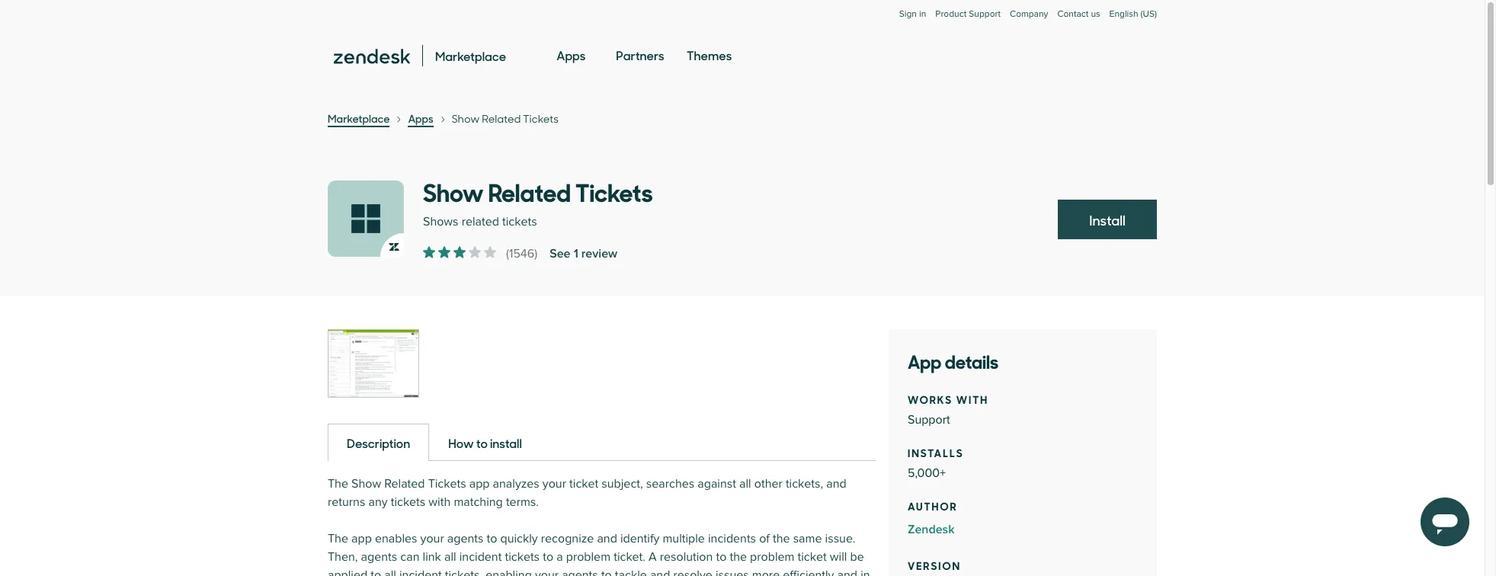 Task type: locate. For each thing, give the bounding box(es) containing it.
agents down a
[[562, 568, 598, 576]]

themes
[[687, 47, 732, 63]]

0 horizontal spatial agents
[[361, 550, 397, 565]]

to
[[476, 435, 488, 451], [487, 531, 497, 547], [543, 550, 554, 565], [716, 550, 727, 565], [371, 568, 381, 576], [601, 568, 612, 576]]

1 vertical spatial the
[[328, 531, 348, 547]]

terms.
[[506, 495, 539, 510]]

app
[[908, 347, 942, 374]]

1 horizontal spatial app
[[469, 477, 490, 492]]

any
[[369, 495, 388, 510]]

apps link right marketplace link
[[408, 111, 434, 127]]

resolve
[[674, 568, 713, 576]]

with inside the show related tickets app analyzes your ticket subject, searches against all other tickets, and returns any tickets with matching terms.
[[429, 495, 451, 510]]

show
[[452, 111, 480, 126], [423, 173, 484, 209], [352, 477, 381, 492]]

2 vertical spatial tickets
[[428, 477, 466, 492]]

1 vertical spatial the
[[730, 550, 747, 565]]

your down a
[[535, 568, 559, 576]]

marketplace
[[328, 111, 390, 126]]

apps left partners
[[557, 47, 586, 63]]

with down details
[[957, 391, 989, 407]]

agents
[[447, 531, 484, 547], [361, 550, 397, 565], [562, 568, 598, 576]]

0 horizontal spatial support
[[908, 412, 950, 428]]

2 vertical spatial all
[[384, 568, 396, 576]]

support down works
[[908, 412, 950, 428]]

1 vertical spatial apps link
[[408, 111, 434, 127]]

tickets inside the app enables your agents to quickly recognize and identify multiple incidents of the same issue. then, agents can link all incident tickets to a problem ticket. a resolution to the problem ticket will be applied to all incident tickets, enabling your agents to tackle and resolve issues more efficiently and
[[505, 550, 540, 565]]

2 horizontal spatial tickets
[[576, 173, 653, 209]]

0 horizontal spatial all
[[384, 568, 396, 576]]

the right of
[[773, 531, 790, 547]]

1 star fill image from the left
[[438, 246, 451, 258]]

all down enables
[[384, 568, 396, 576]]

( 1546 )
[[506, 246, 538, 262]]

tickets inside show related tickets shows related tickets
[[502, 214, 537, 229]]

apps link left partners link in the top left of the page
[[557, 34, 586, 78]]

1 horizontal spatial apps
[[557, 47, 586, 63]]

your up link
[[421, 531, 444, 547]]

enabling
[[486, 568, 532, 576]]

app inside the show related tickets app analyzes your ticket subject, searches against all other tickets, and returns any tickets with matching terms.
[[469, 477, 490, 492]]

0 vertical spatial tickets
[[502, 214, 537, 229]]

0 vertical spatial ticket
[[570, 477, 599, 492]]

show inside show related tickets shows related tickets
[[423, 173, 484, 209]]

tickets, inside the app enables your agents to quickly recognize and identify multiple incidents of the same issue. then, agents can link all incident tickets to a problem ticket. a resolution to the problem ticket will be applied to all incident tickets, enabling your agents to tackle and resolve issues more efficiently and
[[445, 568, 483, 576]]

analyzes
[[493, 477, 540, 492]]

0 vertical spatial show
[[452, 111, 480, 126]]

tab list
[[328, 423, 877, 461]]

subject,
[[602, 477, 643, 492]]

tickets inside the show related tickets app analyzes your ticket subject, searches against all other tickets, and returns any tickets with matching terms.
[[391, 495, 426, 510]]

2 vertical spatial show
[[352, 477, 381, 492]]

matching
[[454, 495, 503, 510]]

the up the 'issues'
[[730, 550, 747, 565]]

1 vertical spatial support
[[908, 412, 950, 428]]

0 vertical spatial apps
[[557, 47, 586, 63]]

0 horizontal spatial incident
[[400, 568, 442, 576]]

related inside the show related tickets app analyzes your ticket subject, searches against all other tickets, and returns any tickets with matching terms.
[[384, 477, 425, 492]]

2 problem from the left
[[750, 550, 795, 565]]

1 vertical spatial tickets,
[[445, 568, 483, 576]]

1 horizontal spatial all
[[444, 550, 456, 565]]

all
[[740, 477, 751, 492], [444, 550, 456, 565], [384, 568, 396, 576]]

2 star fill image from the left
[[454, 246, 466, 258]]

0 horizontal spatial problem
[[566, 550, 611, 565]]

0 vertical spatial tickets
[[523, 111, 559, 126]]

incident up enabling
[[460, 550, 502, 565]]

0 horizontal spatial tickets
[[428, 477, 466, 492]]

apps right marketplace
[[408, 111, 434, 126]]

app up the then,
[[352, 531, 372, 547]]

partners link
[[616, 34, 665, 78]]

agents down matching
[[447, 531, 484, 547]]

1 vertical spatial tickets
[[391, 495, 426, 510]]

1 horizontal spatial ticket
[[798, 550, 827, 565]]

0 horizontal spatial app
[[352, 531, 372, 547]]

install
[[1090, 210, 1126, 229]]

related for show related tickets
[[482, 111, 521, 126]]

to right how
[[476, 435, 488, 451]]

to inside 'tab list'
[[476, 435, 488, 451]]

support
[[969, 8, 1001, 20], [908, 412, 950, 428]]

0 vertical spatial incident
[[460, 550, 502, 565]]

incident
[[460, 550, 502, 565], [400, 568, 442, 576]]

show for show related tickets shows related tickets
[[423, 173, 484, 209]]

1 vertical spatial show
[[423, 173, 484, 209]]

1 vertical spatial your
[[421, 531, 444, 547]]

agents down enables
[[361, 550, 397, 565]]

zendesk
[[908, 522, 955, 538]]

the inside the show related tickets app analyzes your ticket subject, searches against all other tickets, and returns any tickets with matching terms.
[[328, 477, 348, 492]]

tickets for show related tickets shows related tickets
[[576, 173, 653, 209]]

installs
[[908, 444, 964, 461]]

issue.
[[825, 531, 856, 547]]

4 star fill image from the left
[[484, 246, 496, 258]]

multiple
[[663, 531, 705, 547]]

1546
[[509, 246, 535, 262]]

tickets
[[523, 111, 559, 126], [576, 173, 653, 209], [428, 477, 466, 492]]

0 horizontal spatial apps link
[[408, 111, 434, 127]]

0 horizontal spatial with
[[429, 495, 451, 510]]

sign
[[899, 8, 917, 20]]

tickets, right other
[[786, 477, 824, 492]]

0 vertical spatial related
[[482, 111, 521, 126]]

tickets for show related tickets
[[523, 111, 559, 126]]

2 the from the top
[[328, 531, 348, 547]]

and down a
[[650, 568, 670, 576]]

quickly
[[501, 531, 538, 547]]

apps link
[[557, 34, 586, 78], [408, 111, 434, 127]]

1 horizontal spatial problem
[[750, 550, 795, 565]]

support inside works with support
[[908, 412, 950, 428]]

0 vertical spatial the
[[773, 531, 790, 547]]

2 vertical spatial tickets
[[505, 550, 540, 565]]

product support
[[936, 8, 1001, 20]]

all left other
[[740, 477, 751, 492]]

the for the show related tickets app analyzes your ticket subject, searches against all other tickets, and returns any tickets with matching terms.
[[328, 477, 348, 492]]

0 horizontal spatial apps
[[408, 111, 434, 126]]

1 vertical spatial ticket
[[798, 550, 827, 565]]

your
[[543, 477, 566, 492], [421, 531, 444, 547], [535, 568, 559, 576]]

support right 'product'
[[969, 8, 1001, 20]]

0 vertical spatial all
[[740, 477, 751, 492]]

details
[[945, 347, 999, 374]]

incident down can
[[400, 568, 442, 576]]

0 vertical spatial the
[[328, 477, 348, 492]]

works
[[908, 391, 953, 407]]

problem up more on the right of the page
[[750, 550, 795, 565]]

related inside show related tickets shows related tickets
[[489, 173, 571, 209]]

company
[[1010, 8, 1049, 20]]

the
[[328, 477, 348, 492], [328, 531, 348, 547]]

0 horizontal spatial ticket
[[570, 477, 599, 492]]

tickets up 1546
[[502, 214, 537, 229]]

the inside the app enables your agents to quickly recognize and identify multiple incidents of the same issue. then, agents can link all incident tickets to a problem ticket. a resolution to the problem ticket will be applied to all incident tickets, enabling your agents to tackle and resolve issues more efficiently and
[[328, 531, 348, 547]]

1 horizontal spatial tickets,
[[786, 477, 824, 492]]

0 vertical spatial tickets,
[[786, 477, 824, 492]]

tickets, inside the show related tickets app analyzes your ticket subject, searches against all other tickets, and returns any tickets with matching terms.
[[786, 477, 824, 492]]

related for show related tickets shows related tickets
[[489, 173, 571, 209]]

and
[[827, 477, 847, 492], [597, 531, 617, 547], [650, 568, 670, 576], [838, 568, 858, 576]]

0 vertical spatial app
[[469, 477, 490, 492]]

1 vertical spatial app
[[352, 531, 372, 547]]

0 vertical spatial support
[[969, 8, 1001, 20]]

ticket
[[570, 477, 599, 492], [798, 550, 827, 565]]

with inside works with support
[[957, 391, 989, 407]]

your inside the show related tickets app analyzes your ticket subject, searches against all other tickets, and returns any tickets with matching terms.
[[543, 477, 566, 492]]

contact us
[[1058, 8, 1101, 20]]

apps
[[557, 47, 586, 63], [408, 111, 434, 126]]

to left tackle
[[601, 568, 612, 576]]

1 vertical spatial tickets
[[576, 173, 653, 209]]

star fill image
[[438, 246, 451, 258], [454, 246, 466, 258], [469, 246, 481, 258], [484, 246, 496, 258]]

2 vertical spatial related
[[384, 477, 425, 492]]

problem down recognize
[[566, 550, 611, 565]]

1 the from the top
[[328, 477, 348, 492]]

description
[[347, 435, 410, 451]]

2 vertical spatial agents
[[562, 568, 598, 576]]

same
[[793, 531, 822, 547]]

related
[[482, 111, 521, 126], [489, 173, 571, 209], [384, 477, 425, 492]]

1 vertical spatial apps
[[408, 111, 434, 126]]

ticket up the "efficiently"
[[798, 550, 827, 565]]

1 horizontal spatial with
[[957, 391, 989, 407]]

1 horizontal spatial agents
[[447, 531, 484, 547]]

tickets down quickly
[[505, 550, 540, 565]]

how to install
[[448, 435, 522, 451]]

english (us) link
[[1110, 8, 1157, 35]]

app up matching
[[469, 477, 490, 492]]

with left matching
[[429, 495, 451, 510]]

company link
[[1010, 8, 1049, 35]]

0 vertical spatial apps link
[[557, 34, 586, 78]]

ticket left subject,
[[570, 477, 599, 492]]

1
[[574, 246, 578, 262]]

with
[[957, 391, 989, 407], [429, 495, 451, 510]]

1 vertical spatial with
[[429, 495, 451, 510]]

0 horizontal spatial tickets,
[[445, 568, 483, 576]]

tickets, left enabling
[[445, 568, 483, 576]]

tickets right any
[[391, 495, 426, 510]]

2 horizontal spatial all
[[740, 477, 751, 492]]

0 vertical spatial your
[[543, 477, 566, 492]]

app
[[469, 477, 490, 492], [352, 531, 372, 547]]

tickets inside show related tickets shows related tickets
[[576, 173, 653, 209]]

the up "returns"
[[328, 477, 348, 492]]

1 horizontal spatial tickets
[[523, 111, 559, 126]]

support inside the global-navigation-secondary element
[[969, 8, 1001, 20]]

the
[[773, 531, 790, 547], [730, 550, 747, 565]]

2 horizontal spatial agents
[[562, 568, 598, 576]]

and up issue. at the bottom of page
[[827, 477, 847, 492]]

the up the then,
[[328, 531, 348, 547]]

version
[[908, 557, 962, 573]]

install button
[[1058, 200, 1157, 239]]

1 vertical spatial related
[[489, 173, 571, 209]]

0 vertical spatial with
[[957, 391, 989, 407]]

all right link
[[444, 550, 456, 565]]

how
[[448, 435, 474, 451]]

contact us link
[[1058, 8, 1101, 20]]

1 horizontal spatial the
[[773, 531, 790, 547]]

your right analyzes
[[543, 477, 566, 492]]

in
[[919, 8, 927, 20]]

searches
[[646, 477, 695, 492]]

efficiently
[[783, 568, 834, 576]]

see 1 review
[[550, 246, 618, 262]]

and down will
[[838, 568, 858, 576]]

1 problem from the left
[[566, 550, 611, 565]]

1 horizontal spatial support
[[969, 8, 1001, 20]]



Task type: describe. For each thing, give the bounding box(es) containing it.
install
[[490, 435, 522, 451]]

can
[[400, 550, 420, 565]]

1 vertical spatial incident
[[400, 568, 442, 576]]

of
[[760, 531, 770, 547]]

enables
[[375, 531, 417, 547]]

to left a
[[543, 550, 554, 565]]

against
[[698, 477, 736, 492]]

more
[[752, 568, 780, 576]]

author
[[908, 498, 958, 514]]

see
[[550, 246, 571, 262]]

)
[[535, 246, 538, 262]]

3 star fill image from the left
[[469, 246, 481, 258]]

then,
[[328, 550, 358, 565]]

and inside the show related tickets app analyzes your ticket subject, searches against all other tickets, and returns any tickets with matching terms.
[[827, 477, 847, 492]]

a
[[557, 550, 563, 565]]

ticket inside the show related tickets app analyzes your ticket subject, searches against all other tickets, and returns any tickets with matching terms.
[[570, 477, 599, 492]]

preview image of app image
[[329, 330, 419, 397]]

ticket inside the app enables your agents to quickly recognize and identify multiple incidents of the same issue. then, agents can link all incident tickets to a problem ticket. a resolution to the problem ticket will be applied to all incident tickets, enabling your agents to tackle and resolve issues more efficiently and
[[798, 550, 827, 565]]

returns
[[328, 495, 365, 510]]

to left quickly
[[487, 531, 497, 547]]

recognize
[[541, 531, 594, 547]]

to up the 'issues'
[[716, 550, 727, 565]]

show for show related tickets
[[452, 111, 480, 126]]

product
[[936, 8, 967, 20]]

identify
[[621, 531, 660, 547]]

2 vertical spatial your
[[535, 568, 559, 576]]

and up ticket.
[[597, 531, 617, 547]]

contact
[[1058, 8, 1089, 20]]

ticket.
[[614, 550, 646, 565]]

english (us)
[[1110, 8, 1157, 20]]

0 vertical spatial agents
[[447, 531, 484, 547]]

the app enables your agents to quickly recognize and identify multiple incidents of the same issue. then, agents can link all incident tickets to a problem ticket. a resolution to the problem ticket will be applied to all incident tickets, enabling your agents to tackle and resolve issues more efficiently and 
[[328, 531, 870, 576]]

link
[[423, 550, 441, 565]]

related
[[462, 214, 499, 229]]

tickets inside the show related tickets app analyzes your ticket subject, searches against all other tickets, and returns any tickets with matching terms.
[[428, 477, 466, 492]]

installs 5,000+
[[908, 444, 964, 481]]

all inside the show related tickets app analyzes your ticket subject, searches against all other tickets, and returns any tickets with matching terms.
[[740, 477, 751, 492]]

the for the app enables your agents to quickly recognize and identify multiple incidents of the same issue. then, agents can link all incident tickets to a problem ticket. a resolution to the problem ticket will be applied to all incident tickets, enabling your agents to tackle and resolve issues more efficiently and 
[[328, 531, 348, 547]]

1 vertical spatial all
[[444, 550, 456, 565]]

5,000+
[[908, 466, 946, 481]]

show related tickets shows related tickets
[[423, 173, 653, 229]]

us
[[1091, 8, 1101, 20]]

english
[[1110, 8, 1139, 20]]

the show related tickets app analyzes your ticket subject, searches against all other tickets, and returns any tickets with matching terms.
[[328, 477, 847, 510]]

resolution
[[660, 550, 713, 565]]

other
[[755, 477, 783, 492]]

see 1 review link
[[550, 245, 618, 263]]

star fill image
[[423, 246, 435, 258]]

sign in
[[899, 8, 927, 20]]

1 horizontal spatial apps link
[[557, 34, 586, 78]]

tab list containing description
[[328, 423, 877, 461]]

to right applied
[[371, 568, 381, 576]]

zendesk link
[[908, 521, 1138, 539]]

be
[[850, 550, 864, 565]]

(
[[506, 246, 509, 262]]

app details
[[908, 347, 999, 374]]

app inside the app enables your agents to quickly recognize and identify multiple incidents of the same issue. then, agents can link all incident tickets to a problem ticket. a resolution to the problem ticket will be applied to all incident tickets, enabling your agents to tackle and resolve issues more efficiently and
[[352, 531, 372, 547]]

(us)
[[1141, 8, 1157, 20]]

product support link
[[936, 8, 1001, 20]]

issues
[[716, 568, 749, 576]]

works with support
[[908, 391, 989, 428]]

show inside the show related tickets app analyzes your ticket subject, searches against all other tickets, and returns any tickets with matching terms.
[[352, 477, 381, 492]]

a
[[649, 550, 657, 565]]

marketplace link
[[328, 111, 390, 127]]

1 horizontal spatial incident
[[460, 550, 502, 565]]

themes link
[[687, 34, 732, 78]]

sign in link
[[899, 8, 927, 20]]

review
[[582, 246, 618, 262]]

applied
[[328, 568, 368, 576]]

1 vertical spatial agents
[[361, 550, 397, 565]]

partners
[[616, 47, 665, 63]]

show related tickets
[[452, 111, 559, 126]]

incidents
[[708, 531, 756, 547]]

zendesk image
[[334, 49, 410, 64]]

tackle
[[615, 568, 647, 576]]

0 horizontal spatial the
[[730, 550, 747, 565]]

will
[[830, 550, 847, 565]]

shows
[[423, 214, 459, 229]]

global-navigation-secondary element
[[328, 0, 1157, 35]]



Task type: vqa. For each thing, say whether or not it's contained in the screenshot.
the 4
no



